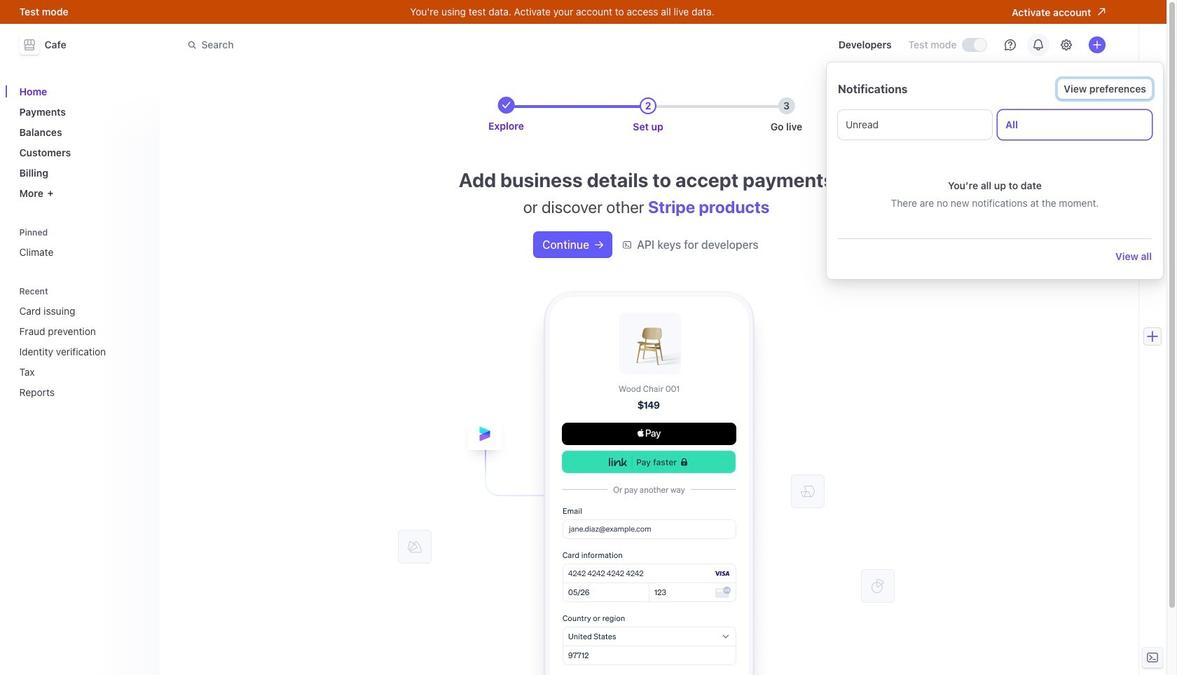 Task type: describe. For each thing, give the bounding box(es) containing it.
2 recent element from the top
[[14, 299, 151, 404]]

settings image
[[1061, 39, 1072, 50]]

notifications image
[[1033, 39, 1044, 50]]

help image
[[1005, 39, 1016, 50]]



Task type: vqa. For each thing, say whether or not it's contained in the screenshot.
svg icon
yes



Task type: locate. For each thing, give the bounding box(es) containing it.
None search field
[[179, 32, 574, 58]]

tab list
[[838, 110, 1152, 139]]

Test mode checkbox
[[963, 39, 987, 51]]

svg image
[[595, 241, 604, 249]]

1 recent element from the top
[[14, 286, 151, 404]]

recent element
[[14, 286, 151, 404], [14, 299, 151, 404]]

core navigation links element
[[14, 80, 151, 205]]

pinned element
[[14, 227, 151, 264]]

Search text field
[[179, 32, 574, 58]]



